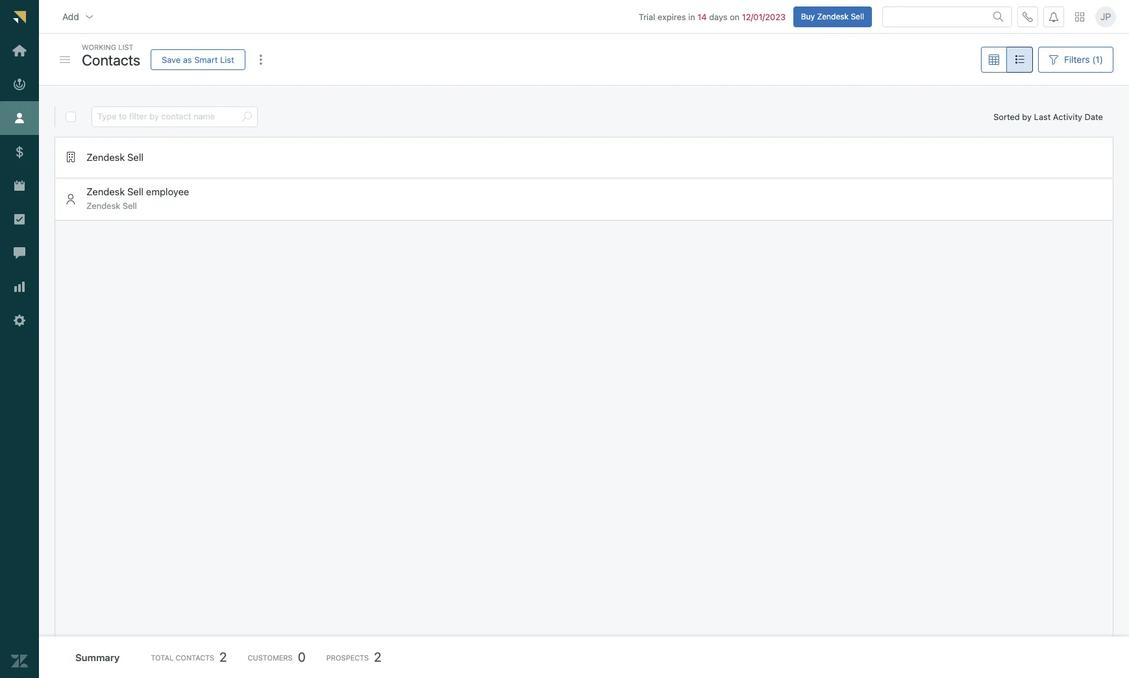Task type: locate. For each thing, give the bounding box(es) containing it.
list right smart
[[220, 54, 234, 65]]

add button
[[52, 4, 105, 30]]

contacts image
[[66, 194, 76, 205]]

by
[[1023, 112, 1032, 122]]

sell up zendesk sell employee link
[[127, 151, 143, 163]]

contacts right handler 'icon'
[[82, 51, 140, 69]]

buy zendesk sell
[[801, 11, 864, 21]]

2
[[220, 650, 227, 665], [374, 650, 382, 665]]

sell
[[851, 11, 864, 21], [127, 151, 143, 163], [127, 186, 143, 197], [123, 201, 137, 211]]

search image
[[994, 11, 1004, 22], [242, 112, 252, 122]]

0 horizontal spatial contacts
[[82, 51, 140, 69]]

sell right buy
[[851, 11, 864, 21]]

1 vertical spatial list
[[220, 54, 234, 65]]

filters
[[1064, 54, 1090, 65]]

2 2 from the left
[[374, 650, 382, 665]]

(1)
[[1093, 54, 1103, 65]]

1 2 from the left
[[220, 650, 227, 665]]

zendesk sell employee zendesk sell
[[86, 186, 189, 211]]

0 vertical spatial search image
[[994, 11, 1004, 22]]

list right working
[[118, 43, 134, 51]]

days
[[709, 11, 728, 22]]

contacts right 'total'
[[176, 654, 214, 662]]

1 vertical spatial contacts
[[176, 654, 214, 662]]

list
[[118, 43, 134, 51], [220, 54, 234, 65]]

0 vertical spatial list
[[118, 43, 134, 51]]

0 horizontal spatial search image
[[242, 112, 252, 122]]

0 vertical spatial contacts
[[82, 51, 140, 69]]

1 horizontal spatial list
[[220, 54, 234, 65]]

14
[[698, 11, 707, 22]]

overflow vertical fill image
[[256, 55, 266, 65]]

date
[[1085, 112, 1103, 122]]

zendesk
[[817, 11, 849, 21], [86, 151, 125, 163], [86, 186, 125, 197], [86, 201, 120, 211]]

zendesk sell link
[[86, 151, 143, 163], [86, 201, 137, 213]]

zendesk sell employee link
[[86, 186, 189, 198]]

0 horizontal spatial list
[[118, 43, 134, 51]]

1 vertical spatial search image
[[242, 112, 252, 122]]

1 horizontal spatial 2
[[374, 650, 382, 665]]

2 right "prospects" on the bottom left of the page
[[374, 650, 382, 665]]

sorted
[[994, 112, 1020, 122]]

0 vertical spatial zendesk sell link
[[86, 151, 143, 163]]

filters (1)
[[1064, 54, 1103, 65]]

list inside button
[[220, 54, 234, 65]]

jp
[[1101, 11, 1111, 22]]

sell left employee
[[127, 186, 143, 197]]

add
[[62, 11, 79, 22]]

employee
[[146, 186, 189, 197]]

zendesk sell
[[86, 151, 143, 163]]

customers 0
[[248, 650, 306, 665]]

customers
[[248, 654, 293, 662]]

contacts
[[82, 51, 140, 69], [176, 654, 214, 662]]

list inside working list contacts
[[118, 43, 134, 51]]

zendesk sell link down zendesk sell employee link
[[86, 201, 137, 213]]

1 horizontal spatial contacts
[[176, 654, 214, 662]]

calls image
[[1023, 11, 1033, 22]]

zendesk sell link up zendesk sell employee link
[[86, 151, 143, 163]]

sell down zendesk sell employee link
[[123, 201, 137, 211]]

working list contacts
[[82, 43, 140, 69]]

total contacts 2
[[151, 650, 227, 665]]

0
[[298, 650, 306, 665]]

2 left customers
[[220, 650, 227, 665]]

save
[[162, 54, 181, 65]]

1 vertical spatial zendesk sell link
[[86, 201, 137, 213]]

summary
[[75, 652, 120, 664]]

0 horizontal spatial 2
[[220, 650, 227, 665]]



Task type: vqa. For each thing, say whether or not it's contained in the screenshot.
leftmost 5
no



Task type: describe. For each thing, give the bounding box(es) containing it.
on
[[730, 11, 740, 22]]

last
[[1034, 112, 1051, 122]]

in
[[688, 11, 695, 22]]

jp button
[[1096, 6, 1116, 27]]

bell image
[[1049, 11, 1059, 22]]

smart
[[194, 54, 218, 65]]

trial expires in 14 days on 12/01/2023
[[639, 11, 786, 22]]

working
[[82, 43, 116, 51]]

buy zendesk sell button
[[793, 6, 872, 27]]

Type to filter by contact name field
[[97, 107, 236, 127]]

as
[[183, 54, 192, 65]]

2 zendesk sell link from the top
[[86, 201, 137, 213]]

handler image
[[60, 57, 70, 63]]

prospects
[[326, 654, 369, 662]]

zendesk products image
[[1076, 12, 1085, 21]]

activity
[[1053, 112, 1083, 122]]

chevron down image
[[84, 11, 95, 22]]

buy
[[801, 11, 815, 21]]

prospects 2
[[326, 650, 382, 665]]

zendesk image
[[11, 653, 28, 670]]

trial
[[639, 11, 656, 22]]

sell inside button
[[851, 11, 864, 21]]

zendesk inside button
[[817, 11, 849, 21]]

contacts inside the total contacts 2
[[176, 654, 214, 662]]

building image
[[66, 152, 76, 162]]

12/01/2023
[[742, 11, 786, 22]]

1 horizontal spatial search image
[[994, 11, 1004, 22]]

1 zendesk sell link from the top
[[86, 151, 143, 163]]

filters (1) button
[[1038, 47, 1114, 73]]

save as smart list
[[162, 54, 234, 65]]

sorted by last activity date
[[994, 112, 1103, 122]]

total
[[151, 654, 174, 662]]

save as smart list button
[[151, 49, 245, 70]]

expires
[[658, 11, 686, 22]]



